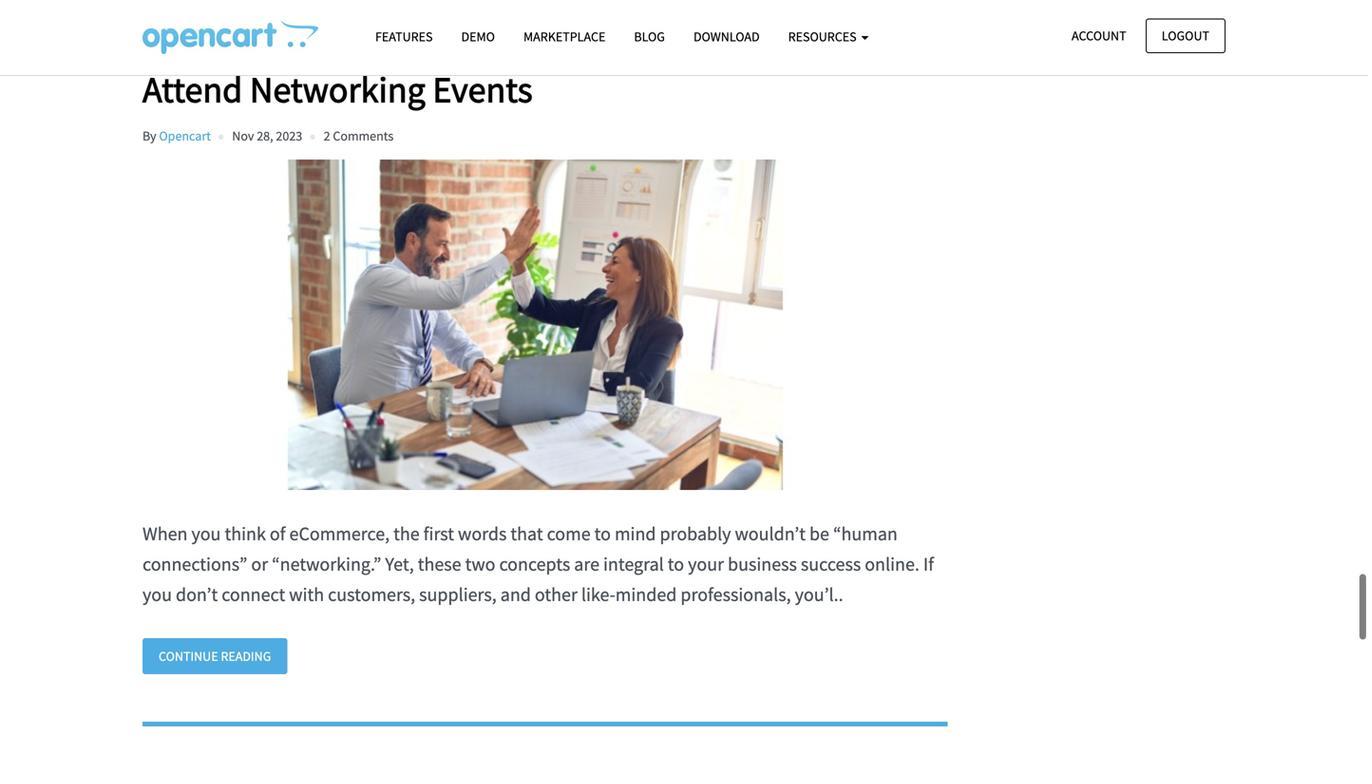 Task type: vqa. For each thing, say whether or not it's contained in the screenshot.
Gateways
no



Task type: locate. For each thing, give the bounding box(es) containing it.
business
[[728, 551, 797, 574]]

you left don't
[[143, 581, 172, 605]]

download link
[[680, 20, 774, 53]]

nov 28, 2023
[[232, 125, 302, 142]]

28,
[[257, 125, 273, 142]]

you'l..
[[795, 581, 844, 605]]

wouldn't
[[735, 520, 806, 544]]

continue reading
[[159, 646, 271, 663]]

0 vertical spatial to
[[595, 520, 611, 544]]

to left mind
[[595, 520, 611, 544]]

if
[[924, 551, 934, 574]]

0 horizontal spatial to
[[595, 520, 611, 544]]

of
[[270, 520, 286, 544]]

don't
[[176, 581, 218, 605]]

concepts
[[499, 551, 571, 574]]

continue reading link
[[143, 637, 287, 673]]

demo link
[[447, 20, 509, 53]]

be
[[810, 520, 830, 544]]

demo
[[461, 28, 495, 45]]

to
[[595, 520, 611, 544], [668, 551, 684, 574]]

probably
[[660, 520, 731, 544]]

resources
[[789, 28, 860, 45]]

1 horizontal spatial to
[[668, 551, 684, 574]]

marketplace link
[[509, 20, 620, 53]]

are
[[574, 551, 600, 574]]

connections"
[[143, 551, 247, 574]]

you up 'connections"'
[[191, 520, 221, 544]]

your
[[688, 551, 724, 574]]

come
[[547, 520, 591, 544]]

why every ecommerce business owner should attend networking events link
[[143, 21, 948, 110]]

networking
[[250, 65, 426, 110]]

nov
[[232, 125, 254, 142]]

why every ecommerce business owner should attend networking events
[[143, 21, 849, 110]]

blog
[[634, 28, 665, 45]]

"networking." yet,
[[272, 551, 414, 574]]

1 horizontal spatial you
[[191, 520, 221, 544]]

account
[[1072, 27, 1127, 44]]

"human
[[834, 520, 898, 544]]

connect
[[222, 581, 285, 605]]

marketplace
[[524, 28, 606, 45]]

continue
[[159, 646, 218, 663]]

words
[[458, 520, 507, 544]]

events
[[433, 65, 533, 110]]

professionals,
[[681, 581, 791, 605]]

2
[[324, 125, 330, 142]]

by opencart
[[143, 125, 211, 142]]

every
[[215, 21, 298, 67]]

like-
[[582, 581, 616, 605]]

logout
[[1162, 27, 1210, 44]]

0 horizontal spatial you
[[143, 581, 172, 605]]

to left your
[[668, 551, 684, 574]]

online.
[[865, 551, 920, 574]]

two
[[465, 551, 496, 574]]

blog link
[[620, 20, 680, 53]]

2023
[[276, 125, 302, 142]]

download
[[694, 28, 760, 45]]

1 vertical spatial to
[[668, 551, 684, 574]]

you
[[191, 520, 221, 544], [143, 581, 172, 605]]

logout link
[[1146, 19, 1226, 53]]

first
[[424, 520, 454, 544]]



Task type: describe. For each thing, give the bounding box(es) containing it.
2 comments
[[324, 125, 394, 142]]

why
[[143, 21, 207, 67]]

ecommerce,
[[289, 520, 390, 544]]

suppliers,
[[419, 581, 497, 605]]

business
[[494, 21, 627, 67]]

that
[[511, 520, 543, 544]]

the
[[394, 520, 420, 544]]

ecommerce
[[306, 21, 487, 67]]

account link
[[1056, 19, 1143, 53]]

1 vertical spatial you
[[143, 581, 172, 605]]

features link
[[361, 20, 447, 53]]

success
[[801, 551, 861, 574]]

or
[[251, 551, 268, 574]]

features
[[375, 28, 433, 45]]

opencart
[[159, 125, 211, 142]]

opencart link
[[159, 125, 211, 142]]

should
[[742, 21, 849, 67]]

0 vertical spatial you
[[191, 520, 221, 544]]

with
[[289, 581, 324, 605]]

when
[[143, 520, 188, 544]]

reading
[[221, 646, 271, 663]]

owner
[[634, 21, 735, 67]]

comments
[[333, 125, 394, 142]]

think
[[225, 520, 266, 544]]

minded
[[616, 581, 677, 605]]

opencart - blog image
[[143, 20, 318, 54]]

by
[[143, 125, 156, 142]]

when you think of ecommerce, the first words that come to mind probably wouldn't be "human connections" or "networking." yet, these two concepts are integral to your business success online. if you don't connect with customers, suppliers, and other like-minded professionals, you'l..
[[143, 520, 934, 605]]

these
[[418, 551, 462, 574]]

attend
[[143, 65, 243, 110]]

resources link
[[774, 20, 883, 53]]

other
[[535, 581, 578, 605]]

why every ecommerce business owner should attend networking events image
[[143, 158, 930, 488]]

and
[[501, 581, 531, 605]]

customers,
[[328, 581, 415, 605]]

integral
[[604, 551, 664, 574]]

mind
[[615, 520, 656, 544]]



